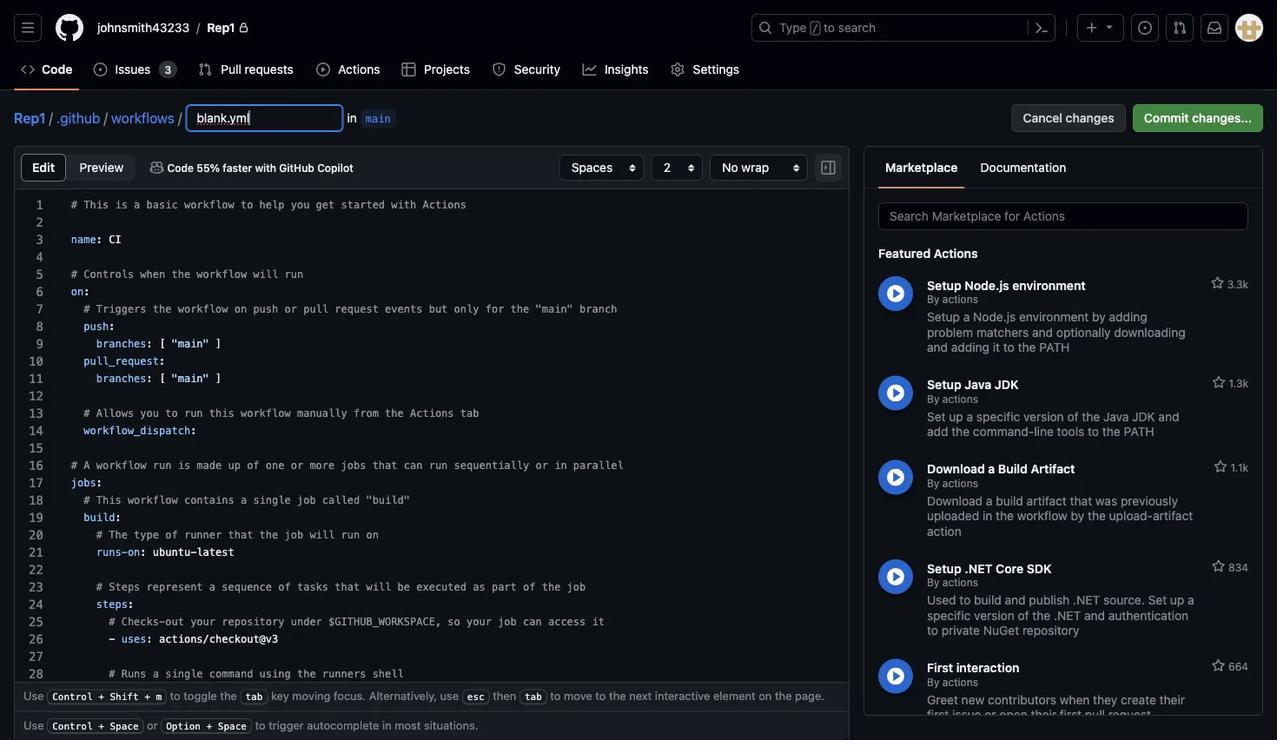 Task type: vqa. For each thing, say whether or not it's contained in the screenshot.
SEE YOUR FORKS OF THIS REPOSITORY image
no



Task type: describe. For each thing, give the bounding box(es) containing it.
"build"
[[366, 495, 410, 507]]

this inside # a workflow run is made up of one or more jobs that can run sequentially or in parallel jobs : # this workflow contains a single job called "build" build : # the type of runner that the job will run on runs-on : ubuntu-latest
[[96, 495, 121, 507]]

to left search
[[824, 20, 835, 35]]

called
[[322, 495, 360, 507]]

1 2 3 4 5 6 7 8 9 10 11 12 13 14 15 16 17 18 19 20 21 22 23 24 25 26 27 28 29 30 31
[[29, 198, 43, 734]]

the down build
[[996, 509, 1014, 523]]

run inside "# runs a single command using the runners shell - name : run a one-line script run : echo hello, world!"
[[121, 703, 140, 715]]

name inside "# runs a single command using the runners shell - name : run a one-line script run : echo hello, world!"
[[121, 686, 147, 698]]

a down command-
[[986, 494, 993, 508]]

1 vertical spatial node.js
[[974, 310, 1016, 324]]

tools
[[1057, 425, 1085, 439]]

+ right 31
[[98, 721, 104, 732]]

plus image
[[1086, 21, 1099, 35]]

actions inside setup .net core sdk by actions used to build and publish .net source. set up a specific version of the .net and authentication to private nuget repository
[[943, 577, 979, 589]]

version inside setup .net core sdk by actions used to build and publish .net source. set up a specific version of the .net and authentication to private nuget repository
[[974, 608, 1015, 623]]

commit changes... button
[[1133, 104, 1264, 132]]

edit mode element
[[21, 154, 136, 182]]

the up tools
[[1082, 409, 1101, 424]]

/ right workflows link
[[178, 110, 182, 126]]

workflow down # this is a basic workflow to help you get started with actions
[[197, 269, 247, 281]]

table image
[[402, 63, 416, 76]]

the left the page.
[[775, 690, 792, 703]]

pull inside the # controls when the workflow will run on : # triggers the workflow on push or pull request events but only for the "main" branch push : branches : [ "main" ] pull_request : branches : [ "main" ]
[[303, 303, 329, 316]]

single inside "# runs a single command using the runners shell - name : run a one-line script run : echo hello, world!"
[[165, 668, 203, 681]]

to inside setup node.js environment by actions setup a node.js environment by adding problem matchers and optionally downloading and adding it to the path
[[1004, 340, 1015, 355]]

2 space from the left
[[218, 721, 247, 732]]

most
[[395, 719, 421, 732]]

list containing johnsmith43233 /
[[90, 14, 741, 42]]

echo
[[153, 703, 178, 715]]

artifact
[[1031, 462, 1076, 476]]

by inside setup .net core sdk by actions used to build and publish .net source. set up a specific version of the .net and authentication to private nuget repository
[[927, 577, 940, 589]]

basic
[[147, 199, 178, 211]]

22
[[29, 563, 43, 577]]

the down basic
[[172, 269, 190, 281]]

1 horizontal spatial push
[[253, 303, 278, 316]]

# runs a single command using the runners shell - name : run a one-line script run : echo hello, world!
[[71, 668, 404, 715]]

0 vertical spatial their
[[1160, 693, 1186, 707]]

0 vertical spatial environment
[[1013, 278, 1086, 292]]

0 horizontal spatial jobs
[[71, 477, 96, 489]]

runs-
[[96, 547, 128, 559]]

Search Marketplace for Actions text field
[[879, 203, 1249, 230]]

m
[[156, 692, 162, 703]]

23
[[29, 580, 43, 595]]

it inside # steps represent a sequence of tasks that will be executed as part of the job steps : # checks-out your repository under $github_workspace, so your job can access it - uses : actions/checkout@v3
[[592, 616, 605, 628]]

and down 'source.'
[[1085, 608, 1106, 623]]

1 horizontal spatial artifact
[[1153, 509, 1194, 523]]

the right add
[[952, 425, 970, 439]]

26
[[29, 632, 43, 647]]

or inside the # controls when the workflow will run on : # triggers the workflow on push or pull request events but only for the "main" branch push : branches : [ "main" ] pull_request : branches : [ "main" ]
[[285, 303, 297, 316]]

2 ] from the top
[[216, 373, 222, 385]]

the down was
[[1088, 509, 1106, 523]]

1 branches from the top
[[96, 338, 147, 350]]

was
[[1096, 494, 1118, 508]]

workflow_dispatch
[[84, 425, 190, 437]]

can inside # steps represent a sequence of tasks that will be executed as part of the job steps : # checks-out your repository under $github_workspace, so your job can access it - uses : actions/checkout@v3
[[523, 616, 542, 628]]

featured actions
[[879, 246, 978, 260]]

19
[[29, 511, 43, 525]]

triangle down image
[[1103, 20, 1117, 33]]

0 vertical spatial adding
[[1110, 310, 1148, 324]]

: down controls
[[84, 286, 90, 298]]

2 vertical spatial "main"
[[172, 373, 209, 385]]

gear image
[[671, 63, 685, 76]]

preview
[[80, 160, 124, 175]]

move
[[564, 690, 593, 703]]

29
[[29, 684, 43, 699]]

none text field containing # this is a basic workflow to help you get started with actions
[[57, 189, 849, 741]]

edit button
[[21, 154, 66, 182]]

0 horizontal spatial jdk
[[995, 378, 1019, 392]]

: up the
[[115, 512, 121, 524]]

a left basic
[[134, 199, 140, 211]]

834
[[1226, 561, 1249, 574]]

setup for setup java jdk
[[927, 378, 962, 392]]

: down steps
[[128, 599, 134, 611]]

1 vertical spatial their
[[1031, 708, 1057, 722]]

the left the next
[[609, 690, 626, 703]]

cancel
[[1023, 111, 1063, 125]]

marketplace link
[[879, 150, 965, 185]]

manually
[[297, 408, 347, 420]]

/ for johnsmith43233
[[197, 20, 200, 35]]

latest
[[197, 547, 234, 559]]

workflow down 55%
[[184, 199, 234, 211]]

new
[[962, 693, 985, 707]]

+ down hello,
[[206, 721, 212, 732]]

edit
[[32, 160, 55, 175]]

run down workflow_dispatch
[[153, 460, 172, 472]]

a up run
[[153, 668, 159, 681]]

0 vertical spatial this
[[84, 199, 109, 211]]

in inside use control + space or option + space to trigger autocomplete in most situations.
[[382, 719, 392, 732]]

: down the type
[[140, 547, 147, 559]]

: up the pull_request
[[147, 338, 153, 350]]

: up workflow_dispatch
[[159, 355, 165, 368]]

1 horizontal spatial you
[[291, 199, 310, 211]]

authentication
[[1109, 608, 1189, 623]]

search
[[839, 20, 876, 35]]

add
[[927, 425, 949, 439]]

workflow right a
[[96, 460, 147, 472]]

3 inside '1 2 3 4 5 6 7 8 9 10 11 12 13 14 15 16 17 18 19 20 21 22 23 24 25 26 27 28 29 30 31'
[[36, 232, 43, 247]]

1 vertical spatial push
[[84, 321, 109, 333]]

actions image for first
[[887, 668, 905, 685]]

# left a
[[71, 460, 77, 472]]

specific inside setup java jdk by actions set up a specific version of the java jdk and add the command-line tools to the path
[[977, 409, 1021, 424]]

actions right started at top left
[[423, 199, 467, 211]]

to up echo
[[170, 690, 181, 703]]

a left build
[[989, 462, 995, 476]]

1 vertical spatial rep1 link
[[14, 110, 46, 126]]

a inside # steps represent a sequence of tasks that will be executed as part of the job steps : # checks-out your repository under $github_workspace, so your job can access it - uses : actions/checkout@v3
[[209, 581, 216, 594]]

1 vertical spatial .net
[[1073, 593, 1101, 608]]

repository inside # steps represent a sequence of tasks that will be executed as part of the job steps : # checks-out your repository under $github_workspace, so your job can access it - uses : actions/checkout@v3
[[222, 616, 285, 628]]

actions button for first interaction
[[879, 659, 913, 694]]

controls
[[84, 269, 134, 281]]

homepage image
[[56, 14, 83, 42]]

+ left shift
[[98, 692, 104, 703]]

this
[[209, 408, 234, 420]]

star image for setup a node.js environment by adding problem matchers and optionally downloading and adding it to the path
[[1211, 276, 1225, 290]]

in main
[[347, 111, 391, 125]]

set inside setup .net core sdk by actions used to build and publish .net source. set up a specific version of the .net and authentication to private nuget repository
[[1149, 593, 1167, 608]]

part
[[492, 581, 517, 594]]

type
[[780, 20, 807, 35]]

in left main at the left of the page
[[347, 111, 357, 125]]

will inside # steps represent a sequence of tasks that will be executed as part of the job steps : # checks-out your repository under $github_workspace, so your job can access it - uses : actions/checkout@v3
[[366, 581, 391, 594]]

to left the help at top left
[[241, 199, 253, 211]]

single inside # a workflow run is made up of one or more jobs that can run sequentially or in parallel jobs : # this workflow contains a single job called "build" build : # the type of runner that the job will run on runs-on : ubuntu-latest
[[253, 495, 291, 507]]

job down "part"
[[498, 616, 517, 628]]

with inside popup button
[[255, 162, 276, 174]]

lock image
[[239, 23, 249, 33]]

by inside first interaction by actions greet new contributors when they create their first issue or open their first pull request
[[927, 676, 940, 688]]

pull inside first interaction by actions greet new contributors when they create their first issue or open their first pull request
[[1085, 708, 1106, 722]]

that up the latest
[[228, 529, 253, 541]]

- inside "# runs a single command using the runners shell - name : run a one-line script run : echo hello, world!"
[[109, 686, 115, 698]]

and right matchers
[[1033, 325, 1054, 339]]

of inside setup .net core sdk by actions used to build and publish .net source. set up a specific version of the .net and authentication to private nuget repository
[[1018, 608, 1030, 623]]

that inside download a build artifact by actions download a build artifact that was previously uploaded in the workflow by the upload-artifact action
[[1070, 494, 1093, 508]]

rep1 for rep1 / .github / workflows
[[14, 110, 46, 126]]

and down the core
[[1005, 593, 1026, 608]]

or inside use control + space or option + space to trigger autocomplete in most situations.
[[147, 719, 158, 732]]

the right tools
[[1103, 425, 1121, 439]]

5
[[36, 267, 43, 282]]

# left triggers
[[84, 303, 90, 316]]

: down 'checks-'
[[147, 634, 153, 646]]

17
[[29, 476, 43, 490]]

code image
[[21, 63, 35, 76]]

of left tasks on the bottom left of the page
[[278, 581, 291, 594]]

using
[[260, 668, 291, 681]]

28
[[29, 667, 43, 681]]

that up "build"
[[373, 460, 398, 472]]

# steps represent a sequence of tasks that will be executed as part of the job steps : # checks-out your repository under $github_workspace, so your job can access it - uses : actions/checkout@v3
[[71, 581, 605, 646]]

1 first from the left
[[927, 708, 949, 722]]

setup .net core sdk by actions used to build and publish .net source. set up a specific version of the .net and authentication to private nuget repository
[[927, 561, 1195, 638]]

# left the
[[96, 529, 103, 541]]

actions right featured
[[934, 246, 978, 260]]

0 horizontal spatial tab
[[246, 692, 263, 703]]

workflow inside download a build artifact by actions download a build artifact that was previously uploaded in the workflow by the upload-artifact action
[[1018, 509, 1068, 523]]

- inside # steps represent a sequence of tasks that will be executed as part of the job steps : # checks-out your repository under $github_workspace, so your job can access it - uses : actions/checkout@v3
[[109, 634, 115, 646]]

to left move
[[550, 690, 561, 703]]

to inside use control + space or option + space to trigger autocomplete in most situations.
[[255, 719, 266, 732]]

focus.
[[334, 690, 366, 703]]

notifications image
[[1208, 21, 1222, 35]]

the inside setup .net core sdk by actions used to build and publish .net source. set up a specific version of the .net and authentication to private nuget repository
[[1033, 608, 1051, 623]]

star image for greet new contributors when they create their first issue or open their first pull request
[[1212, 659, 1226, 673]]

11
[[29, 372, 43, 386]]

31
[[29, 719, 43, 734]]

up inside setup .net core sdk by actions used to build and publish .net source. set up a specific version of the .net and authentication to private nuget repository
[[1171, 593, 1185, 608]]

steps
[[96, 599, 128, 611]]

they
[[1094, 693, 1118, 707]]

build for download
[[996, 494, 1024, 508]]

1 vertical spatial jdk
[[1133, 409, 1156, 424]]

issue opened image
[[1139, 21, 1153, 35]]

: left 'm'
[[147, 686, 153, 698]]

24
[[29, 598, 43, 612]]

issue opened image
[[93, 63, 107, 76]]

publish
[[1029, 593, 1070, 608]]

by inside setup node.js environment by actions setup a node.js environment by adding problem matchers and optionally downloading and adding it to the path
[[1093, 310, 1106, 324]]

use control + shift + m to toggle the tab key moving focus. alternatively, use esc then tab to move to the next interactive element on the page.
[[23, 690, 825, 703]]

: down the pull_request
[[147, 373, 153, 385]]

settings
[[693, 62, 740, 76]]

2 your from the left
[[467, 616, 492, 628]]

from
[[354, 408, 379, 420]]

by inside download a build artifact by actions download a build artifact that was previously uploaded in the workflow by the upload-artifact action
[[927, 477, 940, 489]]

actions link
[[309, 56, 388, 83]]

pull
[[221, 62, 242, 76]]

that inside # steps represent a sequence of tasks that will be executed as part of the job steps : # checks-out your repository under $github_workspace, so your job can access it - uses : actions/checkout@v3
[[335, 581, 360, 594]]

marketplace
[[886, 160, 958, 175]]

actions image for setup node.js environment
[[887, 285, 905, 302]]

the
[[109, 529, 128, 541]]

for
[[486, 303, 504, 316]]

hello,
[[184, 703, 222, 715]]

job up access
[[567, 581, 586, 594]]

the inside "# runs a single command using the runners shell - name : run a one-line script run : echo hello, world!"
[[297, 668, 316, 681]]

run inside the # controls when the workflow will run on : # triggers the workflow on push or pull request events but only for the "main" branch push : branches : [ "main" ] pull_request : branches : [ "main" ]
[[285, 269, 303, 281]]

and down problem
[[927, 340, 948, 355]]

File name text field
[[186, 105, 343, 131]]

the down command
[[220, 690, 237, 703]]

/ right ".github" link
[[104, 110, 108, 126]]

tasks
[[297, 581, 329, 594]]

projects link
[[395, 56, 478, 83]]

1 vertical spatial adding
[[952, 340, 990, 355]]

actions/checkout@v3
[[159, 634, 278, 646]]

then
[[493, 690, 517, 703]]

trigger
[[269, 719, 304, 732]]

used
[[927, 593, 957, 608]]

download a build artifact by actions download a build artifact that was previously uploaded in the workflow by the upload-artifact action
[[927, 462, 1194, 538]]

allows
[[96, 408, 134, 420]]

# controls when the workflow will run on : # triggers the workflow on push or pull request events but only for the "main" branch push : branches : [ "main" ] pull_request : branches : [ "main" ]
[[71, 269, 617, 385]]

0 vertical spatial name
[[71, 234, 96, 246]]

option
[[166, 721, 201, 732]]

so
[[448, 616, 460, 628]]

cancel changes link
[[1012, 104, 1126, 132]]

a inside setup .net core sdk by actions used to build and publish .net source. set up a specific version of the .net and authentication to private nuget repository
[[1188, 593, 1195, 608]]

1 vertical spatial "main"
[[172, 338, 209, 350]]

1 horizontal spatial java
[[1104, 409, 1129, 424]]

workflow right triggers
[[178, 303, 228, 316]]

to left private
[[927, 624, 939, 638]]

# right 1
[[71, 199, 77, 211]]

github
[[279, 162, 315, 174]]

run down called
[[341, 529, 360, 541]]

the inside setup node.js environment by actions setup a node.js environment by adding problem matchers and optionally downloading and adding it to the path
[[1018, 340, 1036, 355]]

: left echo
[[140, 703, 147, 715]]

actions inside first interaction by actions greet new contributors when they create their first issue or open their first pull request
[[943, 676, 979, 688]]

2 [ from the top
[[159, 373, 165, 385]]

or inside first interaction by actions greet new contributors when they create their first issue or open their first pull request
[[985, 708, 997, 722]]

: down triggers
[[109, 321, 115, 333]]

star image for used to build and publish .net source. set up a specific version of the .net and authentication to private nuget repository
[[1212, 560, 1226, 574]]

a inside # a workflow run is made up of one or more jobs that can run sequentially or in parallel jobs : # this workflow contains a single job called "build" build : # the type of runner that the job will run on runs-on : ubuntu-latest
[[241, 495, 247, 507]]

20
[[29, 528, 43, 542]]

use for +
[[23, 690, 44, 703]]

actions right 'play' icon
[[338, 62, 380, 76]]

of up ubuntu-
[[165, 529, 178, 541]]

shift
[[110, 692, 139, 703]]

: left ci
[[96, 234, 103, 246]]

the right triggers
[[153, 303, 172, 316]]

13
[[29, 406, 43, 421]]

path inside setup node.js environment by actions setup a node.js environment by adding problem matchers and optionally downloading and adding it to the path
[[1040, 340, 1070, 355]]

/ for rep1
[[49, 110, 53, 126]]

started
[[341, 199, 385, 211]]

of left one
[[247, 460, 260, 472]]

and inside setup java jdk by actions set up a specific version of the java jdk and add the command-line tools to the path
[[1159, 409, 1180, 424]]

access
[[548, 616, 586, 628]]

autocomplete
[[307, 719, 379, 732]]

documentation link
[[972, 150, 1076, 185]]

0 vertical spatial node.js
[[965, 278, 1010, 292]]

actions image for download a build artifact
[[887, 469, 905, 486]]

with inside text field
[[391, 199, 417, 211]]



Task type: locate. For each thing, give the bounding box(es) containing it.
9
[[36, 337, 43, 351]]

esc
[[467, 692, 485, 703]]

1 space from the left
[[110, 721, 139, 732]]

control inside use control + space or option + space to trigger autocomplete in most situations.
[[52, 721, 93, 732]]

1 horizontal spatial specific
[[977, 409, 1021, 424]]

interaction
[[957, 661, 1020, 675]]

first down greet
[[927, 708, 949, 722]]

0 vertical spatial with
[[255, 162, 276, 174]]

0 vertical spatial when
[[140, 269, 165, 281]]

0 vertical spatial use
[[23, 690, 44, 703]]

ci
[[109, 234, 121, 246]]

0 vertical spatial [
[[159, 338, 165, 350]]

1 vertical spatial 3
[[36, 232, 43, 247]]

rep1 link up pull
[[200, 14, 256, 42]]

name : ci
[[71, 234, 121, 246]]

actions up used
[[943, 577, 979, 589]]

when inside first interaction by actions greet new contributors when they create their first issue or open their first pull request
[[1060, 693, 1090, 707]]

key
[[271, 690, 289, 703]]

a up problem
[[964, 310, 970, 324]]

be
[[398, 581, 410, 594]]

with right started at top left
[[391, 199, 417, 211]]

when
[[140, 269, 165, 281], [1060, 693, 1090, 707]]

2 branches from the top
[[96, 373, 147, 385]]

run down the help at top left
[[285, 269, 303, 281]]

0 vertical spatial code
[[42, 62, 72, 76]]

0 vertical spatial branches
[[96, 338, 147, 350]]

one
[[266, 460, 285, 472]]

3 by from the top
[[927, 477, 940, 489]]

featured
[[879, 246, 931, 260]]

3 actions button from the top
[[879, 460, 913, 495]]

1 vertical spatial star image
[[1214, 460, 1228, 474]]

version up tools
[[1024, 409, 1064, 424]]

first
[[927, 661, 954, 675]]

0 vertical spatial jobs
[[341, 460, 366, 472]]

2 download from the top
[[927, 494, 983, 508]]

2 vertical spatial will
[[366, 581, 391, 594]]

0 vertical spatial artifact
[[1027, 494, 1067, 508]]

workflow right this
[[241, 408, 291, 420]]

0 vertical spatial set
[[927, 409, 946, 424]]

1 vertical spatial environment
[[1020, 310, 1089, 324]]

:
[[96, 234, 103, 246], [84, 286, 90, 298], [109, 321, 115, 333], [147, 338, 153, 350], [159, 355, 165, 368], [147, 373, 153, 385], [190, 425, 197, 437], [96, 477, 103, 489], [115, 512, 121, 524], [140, 547, 147, 559], [128, 599, 134, 611], [147, 634, 153, 646], [147, 686, 153, 698], [140, 703, 147, 715]]

it inside setup node.js environment by actions setup a node.js environment by adding problem matchers and optionally downloading and adding it to the path
[[993, 340, 1000, 355]]

the up "sequence"
[[260, 529, 278, 541]]

1 vertical spatial actions image
[[887, 668, 905, 685]]

tab right then
[[525, 692, 542, 703]]

1 vertical spatial path
[[1124, 425, 1155, 439]]

setup java jdk by actions set up a specific version of the java jdk and add the command-line tools to the path
[[927, 378, 1180, 439]]

actions up problem
[[943, 293, 979, 306]]

sequence
[[222, 581, 272, 594]]

# up steps
[[96, 581, 103, 594]]

0 vertical spatial ]
[[216, 338, 222, 350]]

workflow
[[184, 199, 234, 211], [197, 269, 247, 281], [178, 303, 228, 316], [241, 408, 291, 420], [96, 460, 147, 472], [128, 495, 178, 507], [1018, 509, 1068, 523]]

git pull request image for issue opened image on the left
[[198, 63, 212, 76]]

2 actions image from the top
[[887, 385, 905, 402]]

/ inside type / to search
[[812, 23, 819, 35]]

in inside # a workflow run is made up of one or more jobs that can run sequentially or in parallel jobs : # this workflow contains a single job called "build" build : # the type of runner that the job will run on runs-on : ubuntu-latest
[[555, 460, 567, 472]]

1 - from the top
[[109, 634, 115, 646]]

set inside setup java jdk by actions set up a specific version of the java jdk and add the command-line tools to the path
[[927, 409, 946, 424]]

next
[[629, 690, 652, 703]]

workflow up the type
[[128, 495, 178, 507]]

21
[[29, 545, 43, 560]]

jdk up previously
[[1133, 409, 1156, 424]]

version inside setup java jdk by actions set up a specific version of the java jdk and add the command-line tools to the path
[[1024, 409, 1064, 424]]

0 vertical spatial rep1
[[207, 20, 235, 35]]

path down optionally
[[1040, 340, 1070, 355]]

this up the
[[96, 495, 121, 507]]

by down the first in the right bottom of the page
[[927, 676, 940, 688]]

single
[[253, 495, 291, 507], [165, 668, 203, 681]]

1 vertical spatial request
[[1109, 708, 1152, 722]]

1 vertical spatial use
[[23, 719, 44, 732]]

shell
[[373, 668, 404, 681]]

actions image
[[887, 568, 905, 586], [887, 668, 905, 685]]

johnsmith43233 link
[[90, 14, 197, 42]]

when inside the # controls when the workflow will run on : # triggers the workflow on push or pull request events but only for the "main" branch push : branches : [ "main" ] pull_request : branches : [ "main" ]
[[140, 269, 165, 281]]

command
[[209, 668, 253, 681]]

actions inside # allows you to run this workflow manually from the actions tab workflow_dispatch :
[[410, 408, 454, 420]]

run down shift
[[121, 703, 140, 715]]

their right create
[[1160, 693, 1186, 707]]

rep1 left lock image at the left of page
[[207, 20, 235, 35]]

by up used
[[927, 577, 940, 589]]

setup node.js environment by actions setup a node.js environment by adding problem matchers and optionally downloading and adding it to the path
[[927, 278, 1186, 355]]

664
[[1226, 661, 1249, 673]]

runs
[[121, 668, 147, 681]]

actions image for setup
[[887, 568, 905, 586]]

[ up the pull_request
[[159, 338, 165, 350]]

4 actions button from the top
[[879, 560, 913, 595]]

tab inside # allows you to run this workflow manually from the actions tab workflow_dispatch :
[[460, 408, 479, 420]]

of inside setup java jdk by actions set up a specific version of the java jdk and add the command-line tools to the path
[[1068, 409, 1079, 424]]

1 vertical spatial build
[[84, 512, 115, 524]]

3.3k
[[1225, 278, 1249, 290]]

can
[[404, 460, 423, 472], [523, 616, 542, 628]]

rep1 / .github / workflows
[[14, 110, 175, 126]]

2 control from the top
[[52, 721, 93, 732]]

0 vertical spatial version
[[1024, 409, 1064, 424]]

0 horizontal spatial adding
[[952, 340, 990, 355]]

0 vertical spatial is
[[115, 199, 128, 211]]

0 vertical spatial it
[[993, 340, 1000, 355]]

the inside # steps represent a sequence of tasks that will be executed as part of the job steps : # checks-out your repository under $github_workspace, so your job can access it - uses : actions/checkout@v3
[[542, 581, 561, 594]]

a right run
[[184, 686, 190, 698]]

/ for type
[[812, 23, 819, 35]]

list
[[90, 14, 741, 42], [879, 150, 1076, 185]]

johnsmith43233 /
[[97, 20, 200, 35]]

will left be on the bottom left of page
[[366, 581, 391, 594]]

uploaded
[[927, 509, 980, 523]]

to inside # allows you to run this workflow manually from the actions tab workflow_dispatch :
[[165, 408, 178, 420]]

upload-
[[1110, 509, 1153, 523]]

main link
[[361, 109, 396, 128]]

/ right type
[[812, 23, 819, 35]]

1 your from the left
[[190, 616, 216, 628]]

star image for set up a specific version of the java jdk and add the command-line tools to the path
[[1213, 376, 1226, 390]]

preview button
[[67, 154, 136, 182]]

jobs right more
[[341, 460, 366, 472]]

/ left ".github" link
[[49, 110, 53, 126]]

1 horizontal spatial is
[[178, 460, 190, 472]]

setup for setup node.js environment
[[927, 278, 962, 292]]

git pull request image
[[1173, 21, 1187, 35], [198, 63, 212, 76]]

set up authentication on the bottom right
[[1149, 593, 1167, 608]]

specific inside setup .net core sdk by actions used to build and publish .net source. set up a specific version of the .net and authentication to private nuget repository
[[927, 608, 971, 623]]

jobs down a
[[71, 477, 96, 489]]

use inside use control + shift + m to toggle the tab key moving focus. alternatively, use esc then tab to move to the next interactive element on the page.
[[23, 690, 44, 703]]

12
[[29, 389, 43, 403]]

by inside setup node.js environment by actions setup a node.js environment by adding problem matchers and optionally downloading and adding it to the path
[[927, 293, 940, 306]]

1 vertical spatial it
[[592, 616, 605, 628]]

repository inside setup .net core sdk by actions used to build and publish .net source. set up a specific version of the .net and authentication to private nuget repository
[[1023, 624, 1080, 638]]

java up command-
[[965, 378, 992, 392]]

shield image
[[492, 63, 506, 76]]

4 setup from the top
[[927, 561, 962, 576]]

that left was
[[1070, 494, 1093, 508]]

up inside setup java jdk by actions set up a specific version of the java jdk and add the command-line tools to the path
[[949, 409, 964, 424]]

2 actions from the top
[[943, 393, 979, 405]]

1 actions image from the top
[[887, 285, 905, 302]]

actions button for setup .net core sdk
[[879, 560, 913, 595]]

0 horizontal spatial up
[[228, 460, 241, 472]]

git pull request image inside pull requests link
[[198, 63, 212, 76]]

30
[[29, 702, 43, 716]]

actions inside download a build artifact by actions download a build artifact that was previously uploaded in the workflow by the upload-artifact action
[[943, 477, 979, 489]]

copilot image
[[150, 161, 164, 175]]

to down matchers
[[1004, 340, 1015, 355]]

1 download from the top
[[927, 462, 985, 476]]

build inside download a build artifact by actions download a build artifact that was previously uploaded in the workflow by the upload-artifact action
[[996, 494, 1024, 508]]

1 control from the top
[[52, 692, 93, 703]]

/ inside johnsmith43233 /
[[197, 20, 200, 35]]

insights
[[605, 62, 649, 76]]

adding down problem
[[952, 340, 990, 355]]

list containing marketplace
[[879, 150, 1076, 185]]

0 vertical spatial path
[[1040, 340, 1070, 355]]

control right 29
[[52, 692, 93, 703]]

0 vertical spatial rep1 link
[[200, 14, 256, 42]]

0 vertical spatial can
[[404, 460, 423, 472]]

1 horizontal spatial tab
[[460, 408, 479, 420]]

use inside use control + space or option + space to trigger autocomplete in most situations.
[[23, 719, 44, 732]]

1 vertical spatial ]
[[216, 373, 222, 385]]

workflow inside # allows you to run this workflow manually from the actions tab workflow_dispatch :
[[241, 408, 291, 420]]

setup down the featured actions
[[927, 278, 962, 292]]

command palette image
[[1035, 21, 1049, 35]]

star image
[[1211, 276, 1225, 290], [1214, 460, 1228, 474]]

will down called
[[310, 529, 335, 541]]

actions button for download a build artifact
[[879, 460, 913, 495]]

3 right issues
[[165, 63, 171, 76]]

star image
[[1213, 376, 1226, 390], [1212, 560, 1226, 574], [1212, 659, 1226, 673]]

name down runs
[[121, 686, 147, 698]]

1 by from the top
[[927, 293, 940, 306]]

to right tools
[[1088, 425, 1100, 439]]

line inside "# runs a single command using the runners shell - name : run a one-line script run : echo hello, world!"
[[222, 686, 247, 698]]

1 vertical spatial java
[[1104, 409, 1129, 424]]

it right access
[[592, 616, 605, 628]]

actions inside setup node.js environment by actions setup a node.js environment by adding problem matchers and optionally downloading and adding it to the path
[[943, 293, 979, 306]]

0 vertical spatial single
[[253, 495, 291, 507]]

node.js
[[965, 278, 1010, 292], [974, 310, 1016, 324]]

branch
[[580, 303, 617, 316]]

job
[[297, 495, 316, 507], [285, 529, 303, 541], [567, 581, 586, 594], [498, 616, 517, 628]]

0 horizontal spatial set
[[927, 409, 946, 424]]

path
[[1040, 340, 1070, 355], [1124, 425, 1155, 439]]

as
[[473, 581, 486, 594]]

1 horizontal spatial with
[[391, 199, 417, 211]]

control inside use control + shift + m to toggle the tab key moving focus. alternatively, use esc then tab to move to the next interactive element on the page.
[[52, 692, 93, 703]]

uses
[[121, 634, 147, 646]]

you inside # allows you to run this workflow manually from the actions tab workflow_dispatch :
[[140, 408, 159, 420]]

5 actions button from the top
[[879, 659, 913, 694]]

request inside first interaction by actions greet new contributors when they create their first issue or open their first pull request
[[1109, 708, 1152, 722]]

1 vertical spatial control
[[52, 721, 93, 732]]

1 horizontal spatial single
[[253, 495, 291, 507]]

pull requests
[[221, 62, 294, 76]]

security link
[[485, 56, 569, 83]]

artifact down 'artifact'
[[1027, 494, 1067, 508]]

1 horizontal spatial name
[[121, 686, 147, 698]]

: right the 17
[[96, 477, 103, 489]]

1 horizontal spatial 3
[[165, 63, 171, 76]]

graph image
[[583, 63, 597, 76]]

0 horizontal spatial git pull request image
[[198, 63, 212, 76]]

1 horizontal spatial list
[[879, 150, 1076, 185]]

actions button for setup node.js environment
[[879, 276, 913, 311]]

actions inside setup java jdk by actions set up a specific version of the java jdk and add the command-line tools to the path
[[943, 393, 979, 405]]

2 first from the left
[[1060, 708, 1082, 722]]

the inside # allows you to run this workflow manually from the actions tab workflow_dispatch :
[[385, 408, 404, 420]]

your
[[190, 616, 216, 628], [467, 616, 492, 628]]

2 use from the top
[[23, 719, 44, 732]]

1 vertical spatial can
[[523, 616, 542, 628]]

0 vertical spatial java
[[965, 378, 992, 392]]

10
[[29, 354, 43, 369]]

space down shift
[[110, 721, 139, 732]]

setup for setup .net core sdk
[[927, 561, 962, 576]]

matchers
[[977, 325, 1029, 339]]

code 55% faster with github copilot button
[[142, 156, 361, 180]]

will down # this is a basic workflow to help you get started with actions
[[253, 269, 278, 281]]

pull_request
[[84, 355, 159, 368]]

1 vertical spatial pull
[[1085, 708, 1106, 722]]

1 horizontal spatial adding
[[1110, 310, 1148, 324]]

0 horizontal spatial code
[[42, 62, 72, 76]]

# allows you to run this workflow manually from the actions tab workflow_dispatch :
[[71, 408, 479, 437]]

actions up uploaded
[[943, 477, 979, 489]]

setup up used
[[927, 561, 962, 576]]

the down publish
[[1033, 608, 1051, 623]]

0 horizontal spatial rep1
[[14, 110, 46, 126]]

star image for download a build artifact that was previously uploaded in the workflow by the upload-artifact action
[[1214, 460, 1228, 474]]

code for code 55% faster with github copilot
[[167, 162, 194, 174]]

0 vertical spatial actions image
[[887, 285, 905, 302]]

1 horizontal spatial rep1 link
[[200, 14, 256, 42]]

run left sequentially
[[429, 460, 448, 472]]

is inside # a workflow run is made up of one or more jobs that can run sequentially or in parallel jobs : # this workflow contains a single job called "build" build : # the type of runner that the job will run on runs-on : ubuntu-latest
[[178, 460, 190, 472]]

build inside setup .net core sdk by actions used to build and publish .net source. set up a specific version of the .net and authentication to private nuget repository
[[974, 593, 1002, 608]]

15
[[29, 441, 43, 455]]

2 actions image from the top
[[887, 668, 905, 685]]

a inside setup java jdk by actions set up a specific version of the java jdk and add the command-line tools to the path
[[967, 409, 974, 424]]

1 vertical spatial jobs
[[71, 477, 96, 489]]

by inside setup java jdk by actions set up a specific version of the java jdk and add the command-line tools to the path
[[927, 393, 940, 405]]

git pull request image left pull
[[198, 63, 212, 76]]

alternatively,
[[369, 690, 437, 703]]

2 setup from the top
[[927, 310, 960, 324]]

2 vertical spatial build
[[974, 593, 1002, 608]]

interactive
[[655, 690, 711, 703]]

the inside # a workflow run is made up of one or more jobs that can run sequentially or in parallel jobs : # this workflow contains a single job called "build" build : # the type of runner that the job will run on runs-on : ubuntu-latest
[[260, 529, 278, 541]]

the right for
[[511, 303, 530, 316]]

request left events at the top of page
[[335, 303, 379, 316]]

johnsmith43233
[[97, 20, 190, 35]]

the right "from"
[[385, 408, 404, 420]]

play image
[[316, 63, 330, 76]]

0 vertical spatial control
[[52, 692, 93, 703]]

3 setup from the top
[[927, 378, 962, 392]]

space down world!
[[218, 721, 247, 732]]

actions image
[[887, 285, 905, 302], [887, 385, 905, 402], [887, 469, 905, 486]]

up inside # a workflow run is made up of one or more jobs that can run sequentially or in parallel jobs : # this workflow contains a single job called "build" build : # the type of runner that the job will run on runs-on : ubuntu-latest
[[228, 460, 241, 472]]

copilot
[[317, 162, 354, 174]]

version up the nuget
[[974, 608, 1015, 623]]

control for or
[[52, 721, 93, 732]]

action
[[927, 524, 962, 538]]

download up uploaded
[[927, 494, 983, 508]]

1 actions from the top
[[943, 293, 979, 306]]

job left called
[[297, 495, 316, 507]]

repository
[[222, 616, 285, 628], [1023, 624, 1080, 638]]

1 vertical spatial with
[[391, 199, 417, 211]]

a inside setup node.js environment by actions setup a node.js environment by adding problem matchers and optionally downloading and adding it to the path
[[964, 310, 970, 324]]

by up problem
[[927, 293, 940, 306]]

will inside the # controls when the workflow will run on : # triggers the workflow on push or pull request events but only for the "main" branch push : branches : [ "main" ] pull_request : branches : [ "main" ]
[[253, 269, 278, 281]]

1 horizontal spatial repository
[[1023, 624, 1080, 638]]

1 vertical spatial git pull request image
[[198, 63, 212, 76]]

1 setup from the top
[[927, 278, 962, 292]]

# down steps
[[109, 616, 115, 628]]

0 vertical spatial build
[[996, 494, 1024, 508]]

of right "part"
[[523, 581, 536, 594]]

settings link
[[664, 56, 748, 83]]

setup inside setup java jdk by actions set up a specific version of the java jdk and add the command-line tools to the path
[[927, 378, 962, 392]]

tab up world!
[[246, 692, 263, 703]]

can inside # a workflow run is made up of one or more jobs that can run sequentially or in parallel jobs : # this workflow contains a single job called "build" build : # the type of runner that the job will run on runs-on : ubuntu-latest
[[404, 460, 423, 472]]

# down a
[[84, 495, 90, 507]]

control for +
[[52, 692, 93, 703]]

up for set
[[949, 409, 964, 424]]

control
[[52, 692, 93, 703], [52, 721, 93, 732]]

1 horizontal spatial up
[[949, 409, 964, 424]]

- left uses
[[109, 634, 115, 646]]

by inside download a build artifact by actions download a build artifact that was previously uploaded in the workflow by the upload-artifact action
[[1071, 509, 1085, 523]]

0 vertical spatial you
[[291, 199, 310, 211]]

job up tasks on the bottom left of the page
[[285, 529, 303, 541]]

1 use from the top
[[23, 690, 44, 703]]

0 vertical spatial download
[[927, 462, 985, 476]]

1 actions button from the top
[[879, 276, 913, 311]]

git pull request image for issue opened icon
[[1173, 21, 1187, 35]]

setup inside setup .net core sdk by actions used to build and publish .net source. set up a specific version of the .net and authentication to private nuget repository
[[927, 561, 962, 576]]

in inside download a build artifact by actions download a build artifact that was previously uploaded in the workflow by the upload-artifact action
[[983, 509, 993, 523]]

1 horizontal spatial rep1
[[207, 20, 235, 35]]

2 horizontal spatial will
[[366, 581, 391, 594]]

1 actions image from the top
[[887, 568, 905, 586]]

3 actions image from the top
[[887, 469, 905, 486]]

projects
[[424, 62, 470, 76]]

0 horizontal spatial single
[[165, 668, 203, 681]]

actions image for setup java jdk
[[887, 385, 905, 402]]

element
[[714, 690, 756, 703]]

1 horizontal spatial jdk
[[1133, 409, 1156, 424]]

0 vertical spatial request
[[335, 303, 379, 316]]

by up optionally
[[1093, 310, 1106, 324]]

code for code
[[42, 62, 72, 76]]

0 horizontal spatial 3
[[36, 232, 43, 247]]

actions button for setup java jdk
[[879, 376, 913, 411]]

type
[[134, 529, 159, 541]]

# a workflow run is made up of one or more jobs that can run sequentially or in parallel jobs : # this workflow contains a single job called "build" build : # the type of runner that the job will run on runs-on : ubuntu-latest
[[71, 460, 624, 559]]

use for or
[[23, 719, 44, 732]]

line inside setup java jdk by actions set up a specific version of the java jdk and add the command-line tools to the path
[[1035, 425, 1054, 439]]

by
[[1093, 310, 1106, 324], [1071, 509, 1085, 523]]

setup
[[927, 278, 962, 292], [927, 310, 960, 324], [927, 378, 962, 392], [927, 561, 962, 576]]

2 vertical spatial .net
[[1054, 608, 1081, 623]]

0 vertical spatial "main"
[[536, 303, 574, 316]]

request inside the # controls when the workflow will run on : # triggers the workflow on push or pull request events but only for the "main" branch push : branches : [ "main" ] pull_request : branches : [ "main" ]
[[335, 303, 379, 316]]

the up moving
[[297, 668, 316, 681]]

specific down used
[[927, 608, 971, 623]]

1 vertical spatial when
[[1060, 693, 1090, 707]]

help panel image
[[822, 161, 836, 175]]

0 horizontal spatial artifact
[[1027, 494, 1067, 508]]

0 vertical spatial 3
[[165, 63, 171, 76]]

0 vertical spatial .net
[[965, 561, 993, 576]]

adding up downloading
[[1110, 310, 1148, 324]]

parallel
[[573, 460, 624, 472]]

27
[[29, 650, 43, 664]]

2 actions button from the top
[[879, 376, 913, 411]]

1 vertical spatial by
[[1071, 509, 1085, 523]]

0 horizontal spatial is
[[115, 199, 128, 211]]

situations.
[[424, 719, 479, 732]]

security
[[514, 62, 561, 76]]

1 ] from the top
[[216, 338, 222, 350]]

18
[[29, 493, 43, 508]]

1 horizontal spatial git pull request image
[[1173, 21, 1187, 35]]

2 horizontal spatial up
[[1171, 593, 1185, 608]]

to right move
[[596, 690, 606, 703]]

requests
[[245, 62, 294, 76]]

can up "build"
[[404, 460, 423, 472]]

1 vertical spatial you
[[140, 408, 159, 420]]

1 horizontal spatial it
[[993, 340, 1000, 355]]

.net down publish
[[1054, 608, 1081, 623]]

their down contributors
[[1031, 708, 1057, 722]]

2 horizontal spatial tab
[[525, 692, 542, 703]]

workflows
[[111, 110, 175, 126]]

1 horizontal spatial your
[[467, 616, 492, 628]]

represent
[[147, 581, 203, 594]]

will inside # a workflow run is made up of one or more jobs that can run sequentially or in parallel jobs : # this workflow contains a single job called "build" build : # the type of runner that the job will run on runs-on : ubuntu-latest
[[310, 529, 335, 541]]

1 vertical spatial specific
[[927, 608, 971, 623]]

4 by from the top
[[927, 577, 940, 589]]

first
[[927, 708, 949, 722], [1060, 708, 1082, 722]]

jobs
[[341, 460, 366, 472], [71, 477, 96, 489]]

list up table icon
[[90, 14, 741, 42]]

1 horizontal spatial will
[[310, 529, 335, 541]]

in right uploaded
[[983, 509, 993, 523]]

script
[[253, 686, 291, 698]]

use
[[23, 690, 44, 703], [23, 719, 44, 732]]

-
[[109, 634, 115, 646], [109, 686, 115, 698]]

build for setup
[[974, 593, 1002, 608]]

0 horizontal spatial request
[[335, 303, 379, 316]]

up for made
[[228, 460, 241, 472]]

: inside # allows you to run this workflow manually from the actions tab workflow_dispatch :
[[190, 425, 197, 437]]

set up add
[[927, 409, 946, 424]]

path inside setup java jdk by actions set up a specific version of the java jdk and add the command-line tools to the path
[[1124, 425, 1155, 439]]

run inside # allows you to run this workflow manually from the actions tab workflow_dispatch :
[[184, 408, 203, 420]]

# left controls
[[71, 269, 77, 281]]

+
[[98, 692, 104, 703], [144, 692, 150, 703], [98, 721, 104, 732], [206, 721, 212, 732]]

4 actions from the top
[[943, 577, 979, 589]]

build inside # a workflow run is made up of one or more jobs that can run sequentially or in parallel jobs : # this workflow contains a single job called "build" build : # the type of runner that the job will run on runs-on : ubuntu-latest
[[84, 512, 115, 524]]

setup up add
[[927, 378, 962, 392]]

up up authentication on the bottom right
[[1171, 593, 1185, 608]]

None text field
[[57, 189, 849, 741]]

java up was
[[1104, 409, 1129, 424]]

1 vertical spatial name
[[121, 686, 147, 698]]

1 vertical spatial will
[[310, 529, 335, 541]]

# inside "# runs a single command using the runners shell - name : run a one-line script run : echo hello, world!"
[[109, 668, 115, 681]]

faster
[[223, 162, 252, 174]]

5 actions from the top
[[943, 676, 979, 688]]

2 - from the top
[[109, 686, 115, 698]]

to right used
[[960, 593, 971, 608]]

you
[[291, 199, 310, 211], [140, 408, 159, 420]]

build up the nuget
[[974, 593, 1002, 608]]

3 down 2 at the left of page
[[36, 232, 43, 247]]

and down downloading
[[1159, 409, 1180, 424]]

on inside use control + shift + m to toggle the tab key moving focus. alternatively, use esc then tab to move to the next interactive element on the page.
[[759, 690, 772, 703]]

rep1 for rep1
[[207, 20, 235, 35]]

2 by from the top
[[927, 393, 940, 405]]

0 vertical spatial will
[[253, 269, 278, 281]]

use down 28
[[23, 690, 44, 703]]

+ left 'm'
[[144, 692, 150, 703]]

0 vertical spatial push
[[253, 303, 278, 316]]

1 vertical spatial line
[[222, 686, 247, 698]]

1 [ from the top
[[159, 338, 165, 350]]

0 horizontal spatial you
[[140, 408, 159, 420]]

1 horizontal spatial request
[[1109, 708, 1152, 722]]

source.
[[1104, 593, 1145, 608]]

0 horizontal spatial list
[[90, 14, 741, 42]]

# inside # allows you to run this workflow manually from the actions tab workflow_dispatch :
[[84, 408, 90, 420]]

3 actions from the top
[[943, 477, 979, 489]]

code inside popup button
[[167, 162, 194, 174]]

changes...
[[1193, 111, 1252, 125]]

tab up sequentially
[[460, 408, 479, 420]]

5 by from the top
[[927, 676, 940, 688]]

0 vertical spatial list
[[90, 14, 741, 42]]

to inside setup java jdk by actions set up a specific version of the java jdk and add the command-line tools to the path
[[1088, 425, 1100, 439]]



